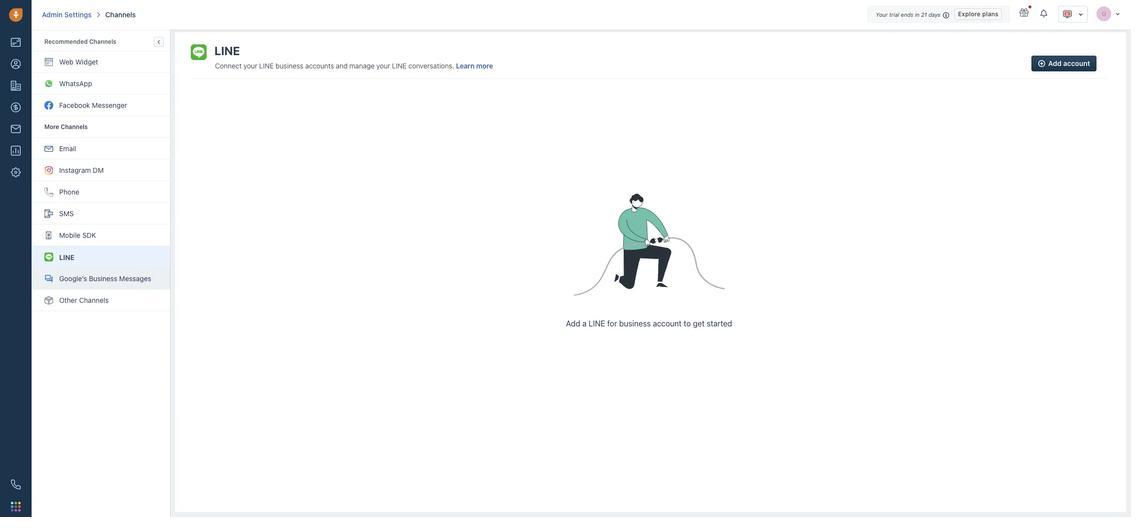 Task type: vqa. For each thing, say whether or not it's contained in the screenshot.
Phone
yes



Task type: describe. For each thing, give the bounding box(es) containing it.
manage
[[349, 61, 375, 70]]

add for add a line for business account to get started
[[566, 319, 580, 328]]

account inside button
[[1063, 59, 1090, 68]]

instagram dm
[[59, 166, 104, 175]]

recommended channels
[[44, 38, 116, 45]]

google's business messages
[[59, 275, 151, 283]]

sdk
[[82, 231, 96, 240]]

messages
[[119, 275, 151, 283]]

ends
[[901, 11, 913, 18]]

ic_add_segment image
[[1036, 56, 1047, 71]]

1 ic_arrow_down image from the left
[[1115, 11, 1120, 17]]

line up connect
[[215, 44, 240, 58]]

bell regular image
[[1040, 9, 1048, 18]]

instagram dm link
[[32, 160, 170, 181]]

admin settings link
[[42, 10, 92, 20]]

google's business messages link
[[32, 268, 170, 290]]

whatsapp link
[[32, 73, 170, 95]]

line right a
[[589, 319, 605, 328]]

mobile sdk link
[[32, 225, 170, 247]]

explore
[[958, 10, 981, 18]]

other
[[59, 296, 77, 305]]

and
[[336, 61, 348, 70]]

learn
[[456, 61, 475, 70]]

explore plans
[[958, 10, 998, 18]]

add account
[[1048, 59, 1090, 68]]

21
[[921, 11, 927, 18]]

add for add account
[[1048, 59, 1062, 68]]

add a line for business account to get started
[[566, 319, 732, 328]]

phone element
[[6, 475, 26, 495]]

to
[[684, 319, 691, 328]]

started
[[707, 319, 732, 328]]

settings
[[64, 10, 92, 19]]

a
[[582, 319, 587, 328]]

explore plans button
[[955, 8, 1002, 20]]

channels for recommended channels
[[89, 38, 116, 45]]

your
[[876, 11, 888, 18]]

admin
[[42, 10, 63, 19]]

line left conversations.
[[392, 61, 407, 70]]

recommended
[[44, 38, 88, 45]]

more
[[476, 61, 493, 70]]

other channels link
[[32, 290, 170, 312]]

plans
[[982, 10, 998, 18]]

mobile sdk
[[59, 231, 96, 240]]

add account button
[[1032, 56, 1097, 71]]

get
[[693, 319, 705, 328]]



Task type: locate. For each thing, give the bounding box(es) containing it.
0 vertical spatial add
[[1048, 59, 1062, 68]]

line
[[215, 44, 240, 58], [259, 61, 274, 70], [392, 61, 407, 70], [59, 253, 74, 262], [589, 319, 605, 328]]

email link
[[32, 138, 170, 160]]

your trial ends in 21 days
[[876, 11, 941, 18]]

widget
[[75, 58, 98, 66]]

account left "to"
[[653, 319, 682, 328]]

business
[[89, 275, 117, 283]]

1 vertical spatial channels
[[89, 38, 116, 45]]

account right ic_add_segment image
[[1063, 59, 1090, 68]]

angle left image
[[157, 38, 160, 45]]

business right for
[[619, 319, 651, 328]]

your
[[243, 61, 257, 70], [376, 61, 390, 70]]

other channels
[[59, 296, 109, 305]]

account
[[1063, 59, 1090, 68], [653, 319, 682, 328]]

1 horizontal spatial add
[[1048, 59, 1062, 68]]

email
[[59, 144, 76, 153]]

1 vertical spatial account
[[653, 319, 682, 328]]

conversations.
[[408, 61, 454, 70]]

line right connect
[[259, 61, 274, 70]]

2 ic_arrow_down image from the left
[[1078, 11, 1083, 18]]

sms link
[[32, 203, 170, 225]]

your right connect
[[243, 61, 257, 70]]

line link
[[32, 247, 170, 268]]

connect
[[215, 61, 242, 70]]

ic_info_icon image
[[943, 11, 950, 19]]

google's
[[59, 275, 87, 283]]

add inside button
[[1048, 59, 1062, 68]]

for
[[607, 319, 617, 328]]

0 vertical spatial business
[[276, 61, 303, 70]]

facebook messenger link
[[32, 95, 170, 116]]

0 vertical spatial channels
[[105, 10, 136, 19]]

add left a
[[566, 319, 580, 328]]

0 horizontal spatial your
[[243, 61, 257, 70]]

0 horizontal spatial ic_arrow_down image
[[1078, 11, 1083, 18]]

facebook messenger
[[59, 101, 127, 109]]

1 vertical spatial add
[[566, 319, 580, 328]]

days
[[929, 11, 941, 18]]

mobile
[[59, 231, 80, 240]]

0 horizontal spatial account
[[653, 319, 682, 328]]

channels down google's business messages link
[[79, 296, 109, 305]]

messenger
[[92, 101, 127, 109]]

business left accounts
[[276, 61, 303, 70]]

your right manage
[[376, 61, 390, 70]]

sms
[[59, 210, 74, 218]]

facebook
[[59, 101, 90, 109]]

1 vertical spatial business
[[619, 319, 651, 328]]

phone image
[[11, 480, 21, 490]]

2 vertical spatial channels
[[79, 296, 109, 305]]

accounts
[[305, 61, 334, 70]]

instagram
[[59, 166, 91, 175]]

0 horizontal spatial business
[[276, 61, 303, 70]]

0 horizontal spatial add
[[566, 319, 580, 328]]

web
[[59, 58, 73, 66]]

1 horizontal spatial business
[[619, 319, 651, 328]]

add right ic_add_segment image
[[1048, 59, 1062, 68]]

missing translation "unavailable" for locale "en-us" image
[[1063, 9, 1072, 19]]

channels
[[105, 10, 136, 19], [89, 38, 116, 45], [79, 296, 109, 305]]

1 horizontal spatial account
[[1063, 59, 1090, 68]]

2 your from the left
[[376, 61, 390, 70]]

web widget
[[59, 58, 98, 66]]

connect your line business accounts and manage your line conversations. learn more
[[215, 61, 493, 70]]

freshworks switcher image
[[11, 502, 21, 512]]

channels right settings
[[105, 10, 136, 19]]

channels for other channels
[[79, 296, 109, 305]]

ic_arrow_down image
[[1115, 11, 1120, 17], [1078, 11, 1083, 18]]

in
[[915, 11, 920, 18]]

1 horizontal spatial ic_arrow_down image
[[1115, 11, 1120, 17]]

business
[[276, 61, 303, 70], [619, 319, 651, 328]]

phone link
[[32, 181, 170, 203]]

1 your from the left
[[243, 61, 257, 70]]

0 vertical spatial account
[[1063, 59, 1090, 68]]

phone
[[59, 188, 79, 196]]

whatsapp
[[59, 79, 92, 88]]

1 horizontal spatial your
[[376, 61, 390, 70]]

add
[[1048, 59, 1062, 68], [566, 319, 580, 328]]

dm
[[93, 166, 104, 175]]

trial
[[889, 11, 899, 18]]

channels up web widget link
[[89, 38, 116, 45]]

admin settings
[[42, 10, 92, 19]]

line down mobile
[[59, 253, 74, 262]]

learn more link
[[456, 61, 493, 70]]

web widget link
[[32, 51, 170, 73]]



